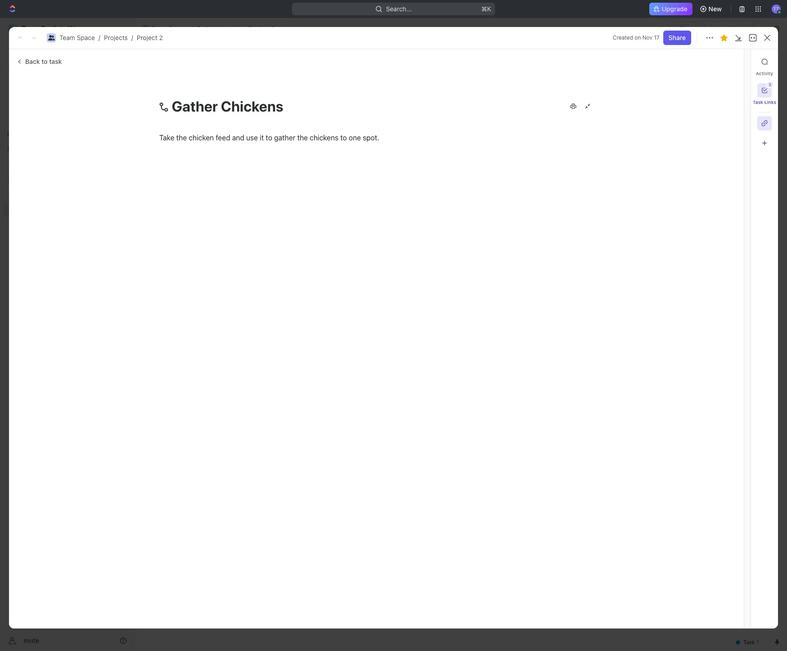 Task type: vqa. For each thing, say whether or not it's contained in the screenshot.
alert
no



Task type: describe. For each thing, give the bounding box(es) containing it.
gather
[[274, 134, 295, 142]]

space for team space
[[169, 25, 187, 32]]

Search tasks... text field
[[675, 102, 765, 116]]

add task for leftmost add task button
[[242, 127, 266, 134]]

spaces
[[7, 146, 26, 153]]

2 button
[[758, 82, 773, 98]]

take
[[159, 134, 174, 142]]

tree inside sidebar navigation
[[4, 157, 131, 278]]

inbox link
[[4, 59, 131, 73]]

2 the from the left
[[297, 134, 308, 142]]

on
[[635, 34, 641, 41]]

0 vertical spatial project
[[248, 25, 270, 32]]

share button right "17"
[[663, 31, 691, 45]]

0 horizontal spatial team space link
[[59, 34, 95, 41]]

inbox
[[22, 62, 37, 70]]

team space
[[151, 25, 187, 32]]

⌘k
[[482, 5, 491, 13]]

nov
[[643, 34, 653, 41]]

0 horizontal spatial project 2 link
[[137, 34, 163, 41]]

favorites
[[7, 131, 31, 137]]

task for leftmost add task button
[[254, 127, 266, 134]]

favorites button
[[4, 129, 35, 140]]

Edit task name text field
[[158, 98, 559, 115]]

automations button
[[705, 22, 752, 36]]

share for share button on the right of "17"
[[669, 34, 686, 41]]

share for share button under "upgrade"
[[679, 25, 696, 32]]

invite
[[23, 637, 39, 644]]

automations
[[710, 25, 748, 32]]

0 horizontal spatial projects link
[[104, 34, 128, 41]]

use
[[246, 134, 258, 142]]

1 horizontal spatial team space link
[[140, 23, 189, 34]]

1 vertical spatial projects
[[104, 34, 128, 41]]

0 vertical spatial add
[[722, 58, 734, 65]]

1 horizontal spatial projects link
[[194, 23, 232, 34]]

feed
[[216, 134, 230, 142]]

task links
[[753, 99, 776, 105]]

sidebar navigation
[[0, 18, 135, 651]]

to inside back to task button
[[42, 58, 48, 65]]



Task type: locate. For each thing, give the bounding box(es) containing it.
add task for right add task button
[[722, 58, 749, 65]]

2 horizontal spatial task
[[753, 99, 763, 105]]

share
[[679, 25, 696, 32], [669, 34, 686, 41]]

0 horizontal spatial space
[[77, 34, 95, 41]]

0 horizontal spatial add
[[242, 127, 252, 134]]

0 horizontal spatial add task
[[242, 127, 266, 134]]

the
[[176, 134, 187, 142], [297, 134, 308, 142]]

one
[[349, 134, 361, 142]]

1 vertical spatial add task
[[242, 127, 266, 134]]

share right "17"
[[669, 34, 686, 41]]

the right the gather at the top left
[[297, 134, 308, 142]]

activity
[[756, 71, 773, 76]]

1 vertical spatial add
[[242, 127, 252, 134]]

0 horizontal spatial add task button
[[231, 125, 269, 136]]

add task button
[[717, 54, 755, 69], [231, 125, 269, 136]]

1 horizontal spatial project
[[248, 25, 270, 32]]

task right and
[[254, 127, 266, 134]]

upgrade
[[662, 5, 688, 13]]

17
[[654, 34, 660, 41]]

in progress
[[167, 127, 203, 134]]

tree item inside sidebar navigation
[[4, 187, 131, 202]]

share button
[[673, 22, 701, 36], [663, 31, 691, 45]]

space
[[169, 25, 187, 32], [77, 34, 95, 41]]

back
[[25, 58, 40, 65]]

created on nov 17
[[613, 34, 660, 41]]

0 horizontal spatial task
[[254, 127, 266, 134]]

team space / projects / project 2
[[59, 34, 163, 41]]

add left it
[[242, 127, 252, 134]]

add task button right feed
[[231, 125, 269, 136]]

projects
[[206, 25, 229, 32], [104, 34, 128, 41]]

to right it
[[266, 134, 272, 142]]

take the chicken feed and use it to gather the chickens to one spot.
[[159, 134, 379, 142]]

1 horizontal spatial space
[[169, 25, 187, 32]]

home
[[22, 47, 39, 54]]

2
[[271, 25, 275, 32], [159, 34, 163, 41], [769, 82, 771, 87], [214, 127, 217, 134]]

user group image
[[143, 27, 149, 31]]

1 vertical spatial share
[[669, 34, 686, 41]]

task for right add task button
[[736, 58, 749, 65]]

it
[[260, 134, 264, 142]]

add
[[722, 58, 734, 65], [242, 127, 252, 134]]

back to task button
[[13, 54, 67, 69]]

created
[[613, 34, 633, 41]]

tree
[[4, 157, 131, 278]]

1 horizontal spatial add
[[722, 58, 734, 65]]

progress
[[174, 127, 203, 134]]

team for team space / projects / project 2
[[59, 34, 75, 41]]

/
[[191, 25, 193, 32], [233, 25, 235, 32], [99, 34, 100, 41], [131, 34, 133, 41]]

add task button down automations 'button'
[[717, 54, 755, 69]]

team
[[151, 25, 167, 32], [59, 34, 75, 41]]

add down automations 'button'
[[722, 58, 734, 65]]

tree item
[[4, 187, 131, 202]]

1 vertical spatial team
[[59, 34, 75, 41]]

2 inside button
[[769, 82, 771, 87]]

2 horizontal spatial to
[[340, 134, 347, 142]]

chickens
[[310, 134, 338, 142]]

task inside tab list
[[753, 99, 763, 105]]

1 horizontal spatial the
[[297, 134, 308, 142]]

2 vertical spatial task
[[254, 127, 266, 134]]

to left one on the top of page
[[340, 134, 347, 142]]

back to task
[[25, 58, 62, 65]]

home link
[[4, 44, 131, 58]]

links
[[765, 99, 776, 105]]

share down "upgrade"
[[679, 25, 696, 32]]

0 horizontal spatial the
[[176, 134, 187, 142]]

project 2 link
[[237, 23, 277, 34], [137, 34, 163, 41]]

team space, , element
[[8, 175, 17, 184]]

add task down automations 'button'
[[722, 58, 749, 65]]

project 2
[[248, 25, 275, 32]]

1 vertical spatial project
[[137, 34, 157, 41]]

chicken
[[189, 134, 214, 142]]

task
[[49, 58, 62, 65]]

0 vertical spatial task
[[736, 58, 749, 65]]

new
[[709, 5, 722, 13]]

0 vertical spatial add task button
[[717, 54, 755, 69]]

task
[[736, 58, 749, 65], [753, 99, 763, 105], [254, 127, 266, 134]]

new button
[[696, 2, 727, 16]]

team up home link
[[59, 34, 75, 41]]

0 horizontal spatial team
[[59, 34, 75, 41]]

1 horizontal spatial project 2 link
[[237, 23, 277, 34]]

to left task
[[42, 58, 48, 65]]

1 horizontal spatial team
[[151, 25, 167, 32]]

0 horizontal spatial to
[[42, 58, 48, 65]]

the right in
[[176, 134, 187, 142]]

user group image
[[48, 35, 55, 41]]

upgrade link
[[650, 3, 693, 15]]

search...
[[386, 5, 412, 13]]

1 vertical spatial task
[[753, 99, 763, 105]]

0 vertical spatial space
[[169, 25, 187, 32]]

space for team space / projects / project 2
[[77, 34, 95, 41]]

1 horizontal spatial add task
[[722, 58, 749, 65]]

team for team space
[[151, 25, 167, 32]]

1 vertical spatial space
[[77, 34, 95, 41]]

task down automations 'button'
[[736, 58, 749, 65]]

0 vertical spatial add task
[[722, 58, 749, 65]]

spot.
[[363, 134, 379, 142]]

tt
[[774, 6, 779, 11]]

task sidebar navigation tab list
[[753, 54, 776, 150]]

projects link
[[194, 23, 232, 34], [104, 34, 128, 41]]

1 horizontal spatial to
[[266, 134, 272, 142]]

team right user group image
[[151, 25, 167, 32]]

and
[[232, 134, 244, 142]]

to
[[42, 58, 48, 65], [266, 134, 272, 142], [340, 134, 347, 142]]

in
[[167, 127, 173, 134]]

1 the from the left
[[176, 134, 187, 142]]

space right user group image
[[169, 25, 187, 32]]

share button down "upgrade"
[[673, 22, 701, 36]]

team space link
[[140, 23, 189, 34], [59, 34, 95, 41]]

1 horizontal spatial task
[[736, 58, 749, 65]]

project
[[248, 25, 270, 32], [137, 34, 157, 41]]

0 vertical spatial projects
[[206, 25, 229, 32]]

task left links at the top right of page
[[753, 99, 763, 105]]

1 horizontal spatial projects
[[206, 25, 229, 32]]

1 vertical spatial add task button
[[231, 125, 269, 136]]

1 horizontal spatial add task button
[[717, 54, 755, 69]]

space up home link
[[77, 34, 95, 41]]

add task
[[722, 58, 749, 65], [242, 127, 266, 134]]

tt button
[[769, 2, 784, 16]]

0 vertical spatial share
[[679, 25, 696, 32]]

0 horizontal spatial project
[[137, 34, 157, 41]]

0 horizontal spatial projects
[[104, 34, 128, 41]]

add task left the gather at the top left
[[242, 127, 266, 134]]

0 vertical spatial team
[[151, 25, 167, 32]]



